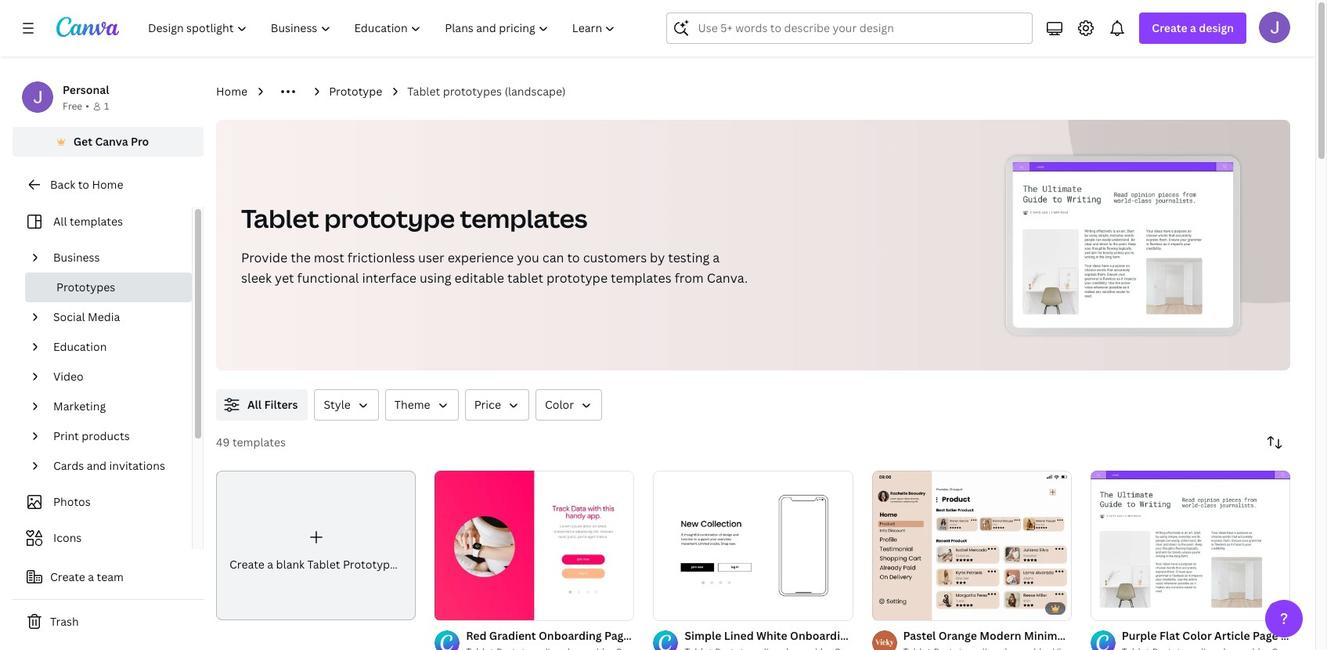 Task type: describe. For each thing, give the bounding box(es) containing it.
color inside button
[[545, 397, 574, 412]]

red gradient onboarding page simple tablet ui prototype link
[[466, 628, 776, 645]]

all filters
[[248, 397, 298, 412]]

filters
[[264, 397, 298, 412]]

most
[[314, 249, 345, 266]]

1 of 3
[[446, 602, 468, 614]]

top level navigation element
[[138, 13, 629, 44]]

pastel orange modern minimalist product tablet prototype image
[[872, 471, 1072, 621]]

education
[[53, 339, 107, 354]]

page inside the red gradient onboarding page simple tablet ui prototype link
[[605, 629, 630, 643]]

canva.
[[707, 269, 748, 287]]

editable
[[455, 269, 504, 287]]

pastel orange modern minimalist product tablet prototype link
[[904, 628, 1219, 645]]

tablet left ui
[[672, 629, 706, 643]]

templates right 49
[[233, 435, 286, 450]]

create a design button
[[1140, 13, 1247, 44]]

sleek
[[241, 269, 272, 287]]

product
[[1083, 629, 1126, 643]]

free
[[63, 99, 82, 113]]

prototypes
[[443, 84, 502, 99]]

style button
[[314, 389, 379, 421]]

prototype link
[[329, 83, 383, 100]]

a for create a blank tablet prototype (landscape)
[[267, 557, 273, 572]]

blank
[[276, 557, 305, 572]]

prototypes
[[56, 280, 115, 295]]

3
[[463, 602, 468, 614]]

to inside provide the most frictionless user experience you can to customers by testing a sleek yet functional interface using editable tablet prototype templates from canva.
[[567, 249, 580, 266]]

color button
[[536, 389, 602, 421]]

functional
[[297, 269, 359, 287]]

price
[[474, 397, 501, 412]]

red gradient onboarding page simple tablet ui prototype image
[[435, 471, 635, 621]]

prototype right ui
[[722, 629, 776, 643]]

modern
[[980, 629, 1022, 643]]

social media
[[53, 309, 120, 324]]

by
[[650, 249, 665, 266]]

education link
[[47, 332, 183, 362]]

jacob simon image
[[1260, 12, 1291, 43]]

a for create a design
[[1191, 20, 1197, 35]]

marketing link
[[47, 392, 183, 421]]

can
[[543, 249, 564, 266]]

(landscape)
[[399, 557, 464, 572]]

photos
[[53, 494, 91, 509]]

purple flat color article page simple ta link
[[1122, 628, 1328, 645]]

print products
[[53, 429, 130, 443]]

create for create a blank tablet prototype (landscape)
[[230, 557, 265, 572]]

customers
[[583, 249, 647, 266]]

prototype left '(landscape)'
[[343, 557, 397, 572]]

free •
[[63, 99, 89, 113]]

templates down back to home
[[70, 214, 123, 229]]

all for all templates
[[53, 214, 67, 229]]

create a blank tablet prototype (landscape)
[[230, 557, 464, 572]]

create a team
[[50, 570, 124, 584]]

business link
[[47, 243, 183, 273]]

Sort by button
[[1260, 427, 1291, 458]]

tablet prototypes (landscape)
[[408, 84, 566, 99]]

tablet up provide
[[241, 201, 319, 235]]

1 for 1 of 3
[[446, 602, 450, 614]]

personal
[[63, 82, 109, 97]]

prototype inside 'link'
[[1165, 629, 1219, 643]]

2 simple from the left
[[1282, 629, 1318, 643]]

products
[[82, 429, 130, 443]]

design
[[1200, 20, 1235, 35]]

templates inside provide the most frictionless user experience you can to customers by testing a sleek yet functional interface using editable tablet prototype templates from canva.
[[611, 269, 672, 287]]

red gradient onboarding page simple tablet ui prototype
[[466, 629, 776, 643]]

icons
[[53, 530, 82, 545]]

testing
[[668, 249, 710, 266]]

all for all filters
[[248, 397, 262, 412]]

purple flat color article page simple tablet ui prototype image
[[1091, 471, 1291, 621]]

social media link
[[47, 302, 183, 332]]

get canva pro
[[73, 134, 149, 149]]

prototype inside provide the most frictionless user experience you can to customers by testing a sleek yet functional interface using editable tablet prototype templates from canva.
[[547, 269, 608, 287]]

flat
[[1160, 629, 1181, 643]]

cards
[[53, 458, 84, 473]]

create for create a team
[[50, 570, 85, 584]]

tablet inside 'link'
[[1129, 629, 1162, 643]]

trash
[[50, 614, 79, 629]]

cards and invitations
[[53, 458, 165, 473]]

minimalist
[[1025, 629, 1081, 643]]



Task type: vqa. For each thing, say whether or not it's contained in the screenshot.
The Your Projects
no



Task type: locate. For each thing, give the bounding box(es) containing it.
simple left ui
[[633, 629, 670, 643]]

orange
[[939, 629, 978, 643]]

0 vertical spatial color
[[545, 397, 574, 412]]

create left design
[[1153, 20, 1188, 35]]

a
[[1191, 20, 1197, 35], [713, 249, 720, 266], [267, 557, 273, 572], [88, 570, 94, 584]]

0 horizontal spatial simple
[[633, 629, 670, 643]]

0 horizontal spatial create
[[50, 570, 85, 584]]

color right price button
[[545, 397, 574, 412]]

theme
[[395, 397, 431, 412]]

purple flat color article page simple ta
[[1122, 629, 1328, 643]]

0 horizontal spatial to
[[78, 177, 89, 192]]

1 horizontal spatial 1
[[446, 602, 450, 614]]

a up canva.
[[713, 249, 720, 266]]

(landscape)
[[505, 84, 566, 99]]

0 horizontal spatial page
[[605, 629, 630, 643]]

prototype down top level navigation element
[[329, 84, 383, 99]]

gradient
[[489, 629, 536, 643]]

tablet
[[408, 84, 440, 99], [241, 201, 319, 235], [308, 557, 340, 572], [672, 629, 706, 643], [1129, 629, 1162, 643]]

provide the most frictionless user experience you can to customers by testing a sleek yet functional interface using editable tablet prototype templates from canva.
[[241, 249, 748, 287]]

1 vertical spatial to
[[567, 249, 580, 266]]

marketing
[[53, 399, 106, 414]]

color inside purple flat color article page simple ta link
[[1183, 629, 1213, 643]]

0 horizontal spatial prototype
[[325, 201, 455, 235]]

Search search field
[[698, 13, 1023, 43]]

pastel orange modern minimalist product tablet prototype
[[904, 629, 1219, 643]]

purple
[[1122, 629, 1158, 643]]

0 vertical spatial all
[[53, 214, 67, 229]]

•
[[86, 99, 89, 113]]

1 horizontal spatial page
[[1253, 629, 1279, 643]]

create for create a design
[[1153, 20, 1188, 35]]

templates up you
[[460, 201, 588, 235]]

tablet right blank
[[308, 557, 340, 572]]

cards and invitations link
[[47, 451, 183, 481]]

style
[[324, 397, 351, 412]]

0 horizontal spatial color
[[545, 397, 574, 412]]

1 right • on the top left
[[104, 99, 109, 113]]

all inside 'all filters' button
[[248, 397, 262, 412]]

page down "$"
[[1253, 629, 1279, 643]]

0 vertical spatial to
[[78, 177, 89, 192]]

prototype down can
[[547, 269, 608, 287]]

1 simple from the left
[[633, 629, 670, 643]]

tablet right product
[[1129, 629, 1162, 643]]

2 page from the left
[[1253, 629, 1279, 643]]

simple left ta at right
[[1282, 629, 1318, 643]]

canva
[[95, 134, 128, 149]]

prototype
[[329, 84, 383, 99], [343, 557, 397, 572], [722, 629, 776, 643], [1165, 629, 1219, 643]]

get canva pro button
[[13, 127, 204, 157]]

interface
[[362, 269, 417, 287]]

red
[[466, 629, 487, 643]]

the
[[291, 249, 311, 266]]

all templates
[[53, 214, 123, 229]]

create a blank tablet prototype (landscape) link
[[216, 471, 464, 621]]

provide
[[241, 249, 288, 266]]

a inside dropdown button
[[1191, 20, 1197, 35]]

$
[[1275, 603, 1280, 615]]

ui
[[708, 629, 720, 643]]

1 horizontal spatial home
[[216, 84, 248, 99]]

to
[[78, 177, 89, 192], [567, 249, 580, 266]]

1 horizontal spatial all
[[248, 397, 262, 412]]

tablet prototype templates image
[[957, 120, 1291, 371], [1014, 162, 1234, 328]]

create a team button
[[13, 562, 204, 593]]

templates
[[460, 201, 588, 235], [70, 214, 123, 229], [611, 269, 672, 287], [233, 435, 286, 450]]

1 for 1
[[104, 99, 109, 113]]

create a blank tablet prototype (landscape) element
[[216, 471, 464, 621]]

pastel
[[904, 629, 936, 643]]

2 horizontal spatial create
[[1153, 20, 1188, 35]]

create a design
[[1153, 20, 1235, 35]]

business
[[53, 250, 100, 265]]

0 horizontal spatial home
[[92, 177, 123, 192]]

to right back
[[78, 177, 89, 192]]

yet
[[275, 269, 294, 287]]

color right flat
[[1183, 629, 1213, 643]]

all inside all templates link
[[53, 214, 67, 229]]

1 horizontal spatial to
[[567, 249, 580, 266]]

back to home link
[[13, 169, 204, 201]]

1 vertical spatial 1
[[446, 602, 450, 614]]

templates down by
[[611, 269, 672, 287]]

simple
[[633, 629, 670, 643], [1282, 629, 1318, 643]]

0 vertical spatial 1
[[104, 99, 109, 113]]

page right onboarding
[[605, 629, 630, 643]]

page inside purple flat color article page simple ta link
[[1253, 629, 1279, 643]]

using
[[420, 269, 452, 287]]

tablet prototype templates
[[241, 201, 588, 235]]

0 horizontal spatial all
[[53, 214, 67, 229]]

1 vertical spatial home
[[92, 177, 123, 192]]

print products link
[[47, 421, 183, 451]]

media
[[88, 309, 120, 324]]

photos link
[[22, 487, 183, 517]]

get
[[73, 134, 92, 149]]

icons link
[[22, 523, 183, 553]]

you
[[517, 249, 540, 266]]

all filters button
[[216, 389, 308, 421]]

onboarding
[[539, 629, 602, 643]]

trash link
[[13, 606, 204, 638]]

tablet left prototypes
[[408, 84, 440, 99]]

and
[[87, 458, 107, 473]]

print
[[53, 429, 79, 443]]

social
[[53, 309, 85, 324]]

49 templates
[[216, 435, 286, 450]]

1 vertical spatial color
[[1183, 629, 1213, 643]]

price button
[[465, 389, 530, 421]]

create inside create a blank tablet prototype (landscape) element
[[230, 557, 265, 572]]

1 horizontal spatial prototype
[[547, 269, 608, 287]]

a inside button
[[88, 570, 94, 584]]

1 horizontal spatial color
[[1183, 629, 1213, 643]]

0 vertical spatial prototype
[[325, 201, 455, 235]]

1 of 3 link
[[435, 471, 635, 621]]

1 horizontal spatial create
[[230, 557, 265, 572]]

page
[[605, 629, 630, 643], [1253, 629, 1279, 643]]

ta
[[1321, 629, 1328, 643]]

1 vertical spatial all
[[248, 397, 262, 412]]

49
[[216, 435, 230, 450]]

a left blank
[[267, 557, 273, 572]]

0 vertical spatial home
[[216, 84, 248, 99]]

video
[[53, 369, 83, 384]]

theme button
[[385, 389, 459, 421]]

1 vertical spatial prototype
[[547, 269, 608, 287]]

user
[[418, 249, 445, 266]]

a for create a team
[[88, 570, 94, 584]]

home inside back to home link
[[92, 177, 123, 192]]

a left team
[[88, 570, 94, 584]]

all down back
[[53, 214, 67, 229]]

frictionless
[[348, 249, 415, 266]]

video link
[[47, 362, 183, 392]]

article
[[1215, 629, 1251, 643]]

back to home
[[50, 177, 123, 192]]

tablet
[[508, 269, 544, 287]]

1 page from the left
[[605, 629, 630, 643]]

back
[[50, 177, 75, 192]]

to right can
[[567, 249, 580, 266]]

create inside create a team button
[[50, 570, 85, 584]]

pro
[[131, 134, 149, 149]]

home link
[[216, 83, 248, 100]]

prototype up frictionless
[[325, 201, 455, 235]]

create inside create a design dropdown button
[[1153, 20, 1188, 35]]

a left design
[[1191, 20, 1197, 35]]

a inside provide the most frictionless user experience you can to customers by testing a sleek yet functional interface using editable tablet prototype templates from canva.
[[713, 249, 720, 266]]

0 horizontal spatial 1
[[104, 99, 109, 113]]

1 horizontal spatial simple
[[1282, 629, 1318, 643]]

color
[[545, 397, 574, 412], [1183, 629, 1213, 643]]

experience
[[448, 249, 514, 266]]

1 left of
[[446, 602, 450, 614]]

all templates link
[[22, 207, 183, 237]]

simple lined white onboarding page wireframe tablet ui prototype image
[[654, 471, 854, 621]]

create down the icons at left
[[50, 570, 85, 584]]

create left blank
[[230, 557, 265, 572]]

None search field
[[667, 13, 1034, 44]]

prototype right purple
[[1165, 629, 1219, 643]]

all
[[53, 214, 67, 229], [248, 397, 262, 412]]

team
[[97, 570, 124, 584]]

all left filters
[[248, 397, 262, 412]]



